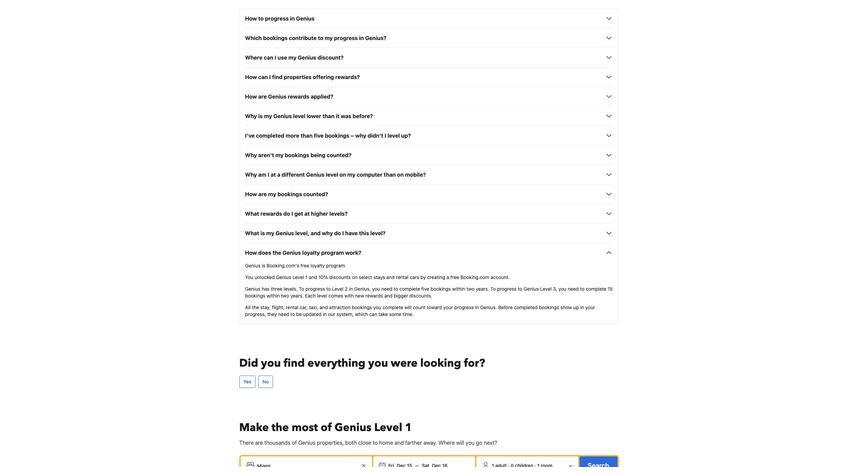 Task type: describe. For each thing, give the bounding box(es) containing it.
in right up
[[580, 305, 584, 311]]

my up discount?
[[325, 35, 333, 41]]

taxi,
[[309, 305, 318, 311]]

i've
[[245, 133, 255, 139]]

at inside what rewards do i get at higher levels? dropdown button
[[305, 211, 310, 217]]

completed inside dropdown button
[[256, 133, 284, 139]]

why for why is my genius level lower than it was before?
[[245, 113, 257, 119]]

close
[[358, 440, 372, 446]]

stays
[[374, 275, 385, 280]]

to inside dropdown button
[[318, 35, 323, 41]]

three
[[271, 286, 282, 292]]

i inside dropdown button
[[385, 133, 386, 139]]

by
[[421, 275, 426, 280]]

were
[[391, 356, 418, 371]]

bookings down has
[[245, 293, 265, 299]]

genius?
[[365, 35, 387, 41]]

1 vertical spatial rewards
[[261, 211, 282, 217]]

be
[[296, 312, 302, 317]]

bookings down how to progress in genius
[[263, 35, 288, 41]]

applied?
[[311, 94, 333, 100]]

is for genius
[[262, 263, 265, 269]]

my inside dropdown button
[[347, 172, 356, 178]]

why aren't my bookings being counted?
[[245, 152, 352, 158]]

most
[[292, 421, 318, 436]]

2 horizontal spatial need
[[568, 286, 579, 292]]

which
[[355, 312, 368, 317]]

where inside dropdown button
[[245, 55, 263, 61]]

how does the genius loyalty program work? button
[[245, 249, 613, 257]]

bookings down different on the left of the page
[[278, 191, 302, 197]]

in inside dropdown button
[[359, 35, 364, 41]]

i left use
[[275, 55, 276, 61]]

than inside dropdown button
[[384, 172, 396, 178]]

next?
[[484, 440, 497, 446]]

before?
[[353, 113, 373, 119]]

rewards inside genius has three levels. to progress to level 2 in genius, you need to complete five bookings within two years. to progress to genius level 3, you need to complete 15 bookings within two years. each level comes with new rewards and bigger discounts.
[[366, 293, 383, 299]]

different
[[282, 172, 305, 178]]

1 to from the left
[[299, 286, 304, 292]]

0 vertical spatial within
[[452, 286, 465, 292]]

how are genius rewards applied?
[[245, 94, 333, 100]]

0 horizontal spatial within
[[267, 293, 280, 299]]

genius down you in the bottom of the page
[[245, 286, 261, 292]]

why for why am i at a different genius level on my computer than on mobile?
[[245, 172, 257, 178]]

of for thousands
[[292, 440, 297, 446]]

use
[[278, 55, 287, 61]]

take
[[379, 312, 388, 317]]

has
[[262, 286, 270, 292]]

mobile?
[[405, 172, 426, 178]]

program
[[321, 250, 344, 256]]

what rewards do i get at higher levels?
[[245, 211, 348, 217]]

make the most of genius level 1
[[239, 421, 412, 436]]

i've completed more than five bookings – why didn't i level up? button
[[245, 132, 613, 140]]

no button
[[258, 376, 273, 388]]

toward
[[427, 305, 442, 311]]

how for how can i find properties offering rewards?
[[245, 74, 257, 80]]

how to progress in genius
[[245, 16, 315, 22]]

level inside the why am i at a different genius level on my computer than on mobile? dropdown button
[[326, 172, 338, 178]]

1 horizontal spatial need
[[382, 286, 393, 292]]

time.
[[403, 312, 414, 317]]

unlocked
[[255, 275, 275, 280]]

why inside i've completed more than five bookings – why didn't i level up? dropdown button
[[355, 133, 366, 139]]

being
[[311, 152, 326, 158]]

how to progress in genius button
[[245, 15, 613, 23]]

and right home
[[395, 440, 404, 446]]

level up home
[[374, 421, 403, 436]]

go
[[476, 440, 483, 446]]

this
[[359, 230, 369, 237]]

booking.com's
[[267, 263, 299, 269]]

genius is booking.com's free loyalty program.
[[245, 263, 346, 269]]

10%
[[319, 275, 328, 280]]

to inside dropdown button
[[258, 16, 264, 22]]

find inside dropdown button
[[272, 74, 283, 80]]

cars
[[410, 275, 419, 280]]

level left 3,
[[540, 286, 552, 292]]

1 horizontal spatial rental
[[396, 275, 409, 280]]

away.
[[424, 440, 437, 446]]

properties,
[[317, 440, 344, 446]]

i've completed more than five bookings – why didn't i level up?
[[245, 133, 411, 139]]

bookings up which
[[352, 305, 372, 311]]

the for make
[[272, 421, 289, 436]]

1 vertical spatial where
[[439, 440, 455, 446]]

genius down how are genius rewards applied?
[[274, 113, 292, 119]]

what rewards do i get at higher levels? button
[[245, 210, 613, 218]]

can inside all the stay, flight, rental car, taxi, and attraction bookings you complete will count toward your progress in genius. before completed bookings show up in your progress, they need to be updated in our system, which can take some time.
[[369, 312, 377, 317]]

you
[[245, 275, 253, 280]]

you inside all the stay, flight, rental car, taxi, and attraction bookings you complete will count toward your progress in genius. before completed bookings show up in your progress, they need to be updated in our system, which can take some time.
[[373, 305, 381, 311]]

creating
[[427, 275, 445, 280]]

what for what rewards do i get at higher levels?
[[245, 211, 259, 217]]

why am i at a different genius level on my computer than on mobile?
[[245, 172, 426, 178]]

and right stays
[[387, 275, 395, 280]]

higher
[[311, 211, 328, 217]]

it
[[336, 113, 340, 119]]

bookings down the creating
[[431, 286, 451, 292]]

and left '10%'
[[309, 275, 317, 280]]

how does the genius loyalty program work?
[[245, 250, 362, 256]]

program.
[[326, 263, 346, 269]]

with
[[345, 293, 354, 299]]

there are thousands of genius properties, both close to home and farther away. where will you go next?
[[239, 440, 497, 446]]

make
[[239, 421, 269, 436]]

progress inside dropdown button
[[265, 16, 289, 22]]

all the stay, flight, rental car, taxi, and attraction bookings you complete will count toward your progress in genius. before completed bookings show up in your progress, they need to be updated in our system, which can take some time.
[[245, 305, 595, 317]]

loyalty for program
[[302, 250, 320, 256]]

how can i find properties offering rewards? button
[[245, 73, 613, 81]]

genius left 3,
[[524, 286, 539, 292]]

you left the go
[[466, 440, 475, 446]]

for?
[[464, 356, 485, 371]]

yes button
[[239, 376, 256, 388]]

is for why
[[258, 113, 263, 119]]

our
[[328, 312, 335, 317]]

genius up both
[[335, 421, 372, 436]]

what for what is my genius level, and why do i have this level?
[[245, 230, 259, 237]]

show
[[561, 305, 572, 311]]

lower
[[307, 113, 321, 119]]

1 horizontal spatial find
[[284, 356, 305, 371]]

in inside genius has three levels. to progress to level 2 in genius, you need to complete five bookings within two years. to progress to genius level 3, you need to complete 15 bookings within two years. each level comes with new rewards and bigger discounts.
[[349, 286, 353, 292]]

more
[[286, 133, 299, 139]]

some
[[389, 312, 401, 317]]

levels.
[[284, 286, 298, 292]]

genius down booking.com's
[[276, 275, 291, 280]]

up?
[[401, 133, 411, 139]]

how are genius rewards applied? button
[[245, 93, 613, 101]]

you up no
[[261, 356, 281, 371]]

you down 'you unlocked genius level 1 and 10% discounts on select stays and rental cars by creating a free booking.com account.'
[[372, 286, 380, 292]]

levels?
[[330, 211, 348, 217]]

you left were
[[368, 356, 388, 371]]

progress inside dropdown button
[[334, 35, 358, 41]]

did
[[239, 356, 258, 371]]

0 vertical spatial years.
[[476, 286, 489, 292]]

can for how
[[258, 74, 268, 80]]

rental inside all the stay, flight, rental car, taxi, and attraction bookings you complete will count toward your progress in genius. before completed bookings show up in your progress, they need to be updated in our system, which can take some time.
[[286, 305, 299, 311]]

rewards?
[[335, 74, 360, 80]]

on for stays
[[352, 275, 358, 280]]

complete left '15'
[[586, 286, 607, 292]]

my right aren't
[[275, 152, 284, 158]]

up
[[574, 305, 579, 311]]

genius down contribute
[[298, 55, 316, 61]]

genius,
[[354, 286, 371, 292]]

have
[[345, 230, 358, 237]]

all
[[245, 305, 251, 311]]

level inside why is my genius level lower than it was before? dropdown button
[[293, 113, 306, 119]]

my up what rewards do i get at higher levels?
[[268, 191, 276, 197]]

bigger
[[394, 293, 408, 299]]



Task type: vqa. For each thing, say whether or not it's contained in the screenshot.
bottommost prepayment
no



Task type: locate. For each thing, give the bounding box(es) containing it.
0 horizontal spatial to
[[299, 286, 304, 292]]

0 horizontal spatial completed
[[256, 133, 284, 139]]

completed up aren't
[[256, 133, 284, 139]]

0 vertical spatial where
[[245, 55, 263, 61]]

i left get
[[292, 211, 293, 217]]

a
[[277, 172, 280, 178], [447, 275, 449, 280]]

the inside all the stay, flight, rental car, taxi, and attraction bookings you complete will count toward your progress in genius. before completed bookings show up in your progress, they need to be updated in our system, which can take some time.
[[252, 305, 259, 311]]

where down "which"
[[245, 55, 263, 61]]

1 vertical spatial why
[[245, 152, 257, 158]]

in left our
[[323, 312, 327, 317]]

your right toward
[[443, 305, 453, 311]]

loyalty up '10%'
[[311, 263, 325, 269]]

1 vertical spatial than
[[301, 133, 313, 139]]

which
[[245, 35, 262, 41]]

and
[[311, 230, 321, 237], [309, 275, 317, 280], [387, 275, 395, 280], [384, 293, 393, 299], [320, 305, 328, 311], [395, 440, 404, 446]]

2 horizontal spatial on
[[397, 172, 404, 178]]

2 what from the top
[[245, 230, 259, 237]]

you up the take at the bottom
[[373, 305, 381, 311]]

0 vertical spatial a
[[277, 172, 280, 178]]

why aren't my bookings being counted? button
[[245, 151, 613, 159]]

five
[[314, 133, 324, 139], [421, 286, 429, 292]]

genius down most
[[298, 440, 316, 446]]

genius inside 'dropdown button'
[[276, 230, 294, 237]]

0 horizontal spatial a
[[277, 172, 280, 178]]

0 horizontal spatial 1
[[306, 275, 308, 280]]

bookings
[[263, 35, 288, 41], [325, 133, 350, 139], [285, 152, 309, 158], [278, 191, 302, 197], [431, 286, 451, 292], [245, 293, 265, 299], [352, 305, 372, 311], [539, 305, 559, 311]]

aren't
[[258, 152, 274, 158]]

0 vertical spatial will
[[405, 305, 412, 311]]

1 horizontal spatial 1
[[405, 421, 412, 436]]

genius up contribute
[[296, 16, 315, 22]]

0 horizontal spatial find
[[272, 74, 283, 80]]

two down booking.com
[[467, 286, 475, 292]]

on left computer
[[340, 172, 346, 178]]

why left aren't
[[245, 152, 257, 158]]

you unlocked genius level 1 and 10% discounts on select stays and rental cars by creating a free booking.com account.
[[245, 275, 510, 280]]

genius has three levels. to progress to level 2 in genius, you need to complete five bookings within two years. to progress to genius level 3, you need to complete 15 bookings within two years. each level comes with new rewards and bigger discounts.
[[245, 286, 613, 299]]

15
[[608, 286, 613, 292]]

loyalty down what is my genius level, and why do i have this level?
[[302, 250, 320, 256]]

are for genius
[[258, 94, 267, 100]]

car,
[[300, 305, 308, 311]]

0 vertical spatial why
[[355, 133, 366, 139]]

2 to from the left
[[491, 286, 496, 292]]

0 horizontal spatial why
[[322, 230, 333, 237]]

i up how are genius rewards applied?
[[269, 74, 271, 80]]

1 vertical spatial of
[[292, 440, 297, 446]]

five inside genius has three levels. to progress to level 2 in genius, you need to complete five bookings within two years. to progress to genius level 3, you need to complete 15 bookings within two years. each level comes with new rewards and bigger discounts.
[[421, 286, 429, 292]]

no
[[262, 379, 269, 385]]

0 vertical spatial why
[[245, 113, 257, 119]]

than left it
[[323, 113, 335, 119]]

of up properties, on the left of page
[[321, 421, 332, 436]]

0 vertical spatial rental
[[396, 275, 409, 280]]

0 horizontal spatial rewards
[[261, 211, 282, 217]]

my up does
[[266, 230, 274, 237]]

to right levels.
[[299, 286, 304, 292]]

1 horizontal spatial two
[[467, 286, 475, 292]]

within down three
[[267, 293, 280, 299]]

need inside all the stay, flight, rental car, taxi, and attraction bookings you complete will count toward your progress in genius. before completed bookings show up in your progress, they need to be updated in our system, which can take some time.
[[278, 312, 289, 317]]

why for why aren't my bookings being counted?
[[245, 152, 257, 158]]

free down how does the genius loyalty program work?
[[301, 263, 309, 269]]

the for all
[[252, 305, 259, 311]]

0 vertical spatial are
[[258, 94, 267, 100]]

genius
[[296, 16, 315, 22], [298, 55, 316, 61], [268, 94, 287, 100], [274, 113, 292, 119], [306, 172, 325, 178], [276, 230, 294, 237], [283, 250, 301, 256], [245, 263, 261, 269], [276, 275, 291, 280], [245, 286, 261, 292], [524, 286, 539, 292], [335, 421, 372, 436], [298, 440, 316, 446]]

is for what
[[261, 230, 265, 237]]

1 vertical spatial rental
[[286, 305, 299, 311]]

yes
[[243, 379, 252, 385]]

1 horizontal spatial where
[[439, 440, 455, 446]]

0 vertical spatial what
[[245, 211, 259, 217]]

1 horizontal spatial years.
[[476, 286, 489, 292]]

1 vertical spatial the
[[252, 305, 259, 311]]

1 vertical spatial is
[[261, 230, 265, 237]]

your right up
[[586, 305, 595, 311]]

than right computer
[[384, 172, 396, 178]]

years. down booking.com
[[476, 286, 489, 292]]

1
[[306, 275, 308, 280], [405, 421, 412, 436]]

1 horizontal spatial rewards
[[288, 94, 310, 100]]

can
[[264, 55, 273, 61], [258, 74, 268, 80], [369, 312, 377, 317]]

free right the creating
[[451, 275, 459, 280]]

than inside dropdown button
[[323, 113, 335, 119]]

2 vertical spatial rewards
[[366, 293, 383, 299]]

progress
[[265, 16, 289, 22], [334, 35, 358, 41], [306, 286, 325, 292], [497, 286, 517, 292], [454, 305, 474, 311]]

looking
[[420, 356, 461, 371]]

2 vertical spatial than
[[384, 172, 396, 178]]

0 horizontal spatial five
[[314, 133, 324, 139]]

1 horizontal spatial five
[[421, 286, 429, 292]]

do left have
[[334, 230, 341, 237]]

1 your from the left
[[443, 305, 453, 311]]

0 vertical spatial than
[[323, 113, 335, 119]]

1 vertical spatial free
[[451, 275, 459, 280]]

discounts
[[329, 275, 351, 280]]

years. down levels.
[[290, 293, 304, 299]]

0 horizontal spatial on
[[340, 172, 346, 178]]

in right 2
[[349, 286, 353, 292]]

1 up the farther
[[405, 421, 412, 436]]

of
[[321, 421, 332, 436], [292, 440, 297, 446]]

the right does
[[273, 250, 281, 256]]

counted? up why am i at a different genius level on my computer than on mobile?
[[327, 152, 352, 158]]

can left use
[[264, 55, 273, 61]]

why right –
[[355, 133, 366, 139]]

2 why from the top
[[245, 152, 257, 158]]

3 how from the top
[[245, 94, 257, 100]]

4 how from the top
[[245, 191, 257, 197]]

genius up the genius is booking.com's free loyalty program.
[[283, 250, 301, 256]]

in up contribute
[[290, 16, 295, 22]]

how are my bookings counted? button
[[245, 190, 613, 199]]

i left have
[[342, 230, 344, 237]]

didn't
[[368, 133, 383, 139]]

completed inside all the stay, flight, rental car, taxi, and attraction bookings you complete will count toward your progress in genius. before completed bookings show up in your progress, they need to be updated in our system, which can take some time.
[[514, 305, 538, 311]]

complete up bigger
[[400, 286, 420, 292]]

2 vertical spatial are
[[255, 440, 263, 446]]

than inside dropdown button
[[301, 133, 313, 139]]

–
[[351, 133, 354, 139]]

level down the genius is booking.com's free loyalty program.
[[293, 275, 304, 280]]

than right more
[[301, 133, 313, 139]]

and inside all the stay, flight, rental car, taxi, and attraction bookings you complete will count toward your progress in genius. before completed bookings show up in your progress, they need to be updated in our system, which can take some time.
[[320, 305, 328, 311]]

progress,
[[245, 312, 266, 317]]

1 horizontal spatial do
[[334, 230, 341, 237]]

how for how are my bookings counted?
[[245, 191, 257, 197]]

1 vertical spatial do
[[334, 230, 341, 237]]

booking.com
[[461, 275, 489, 280]]

1 vertical spatial a
[[447, 275, 449, 280]]

farther
[[405, 440, 422, 446]]

Where are you going? field
[[254, 460, 360, 467]]

1 horizontal spatial to
[[491, 286, 496, 292]]

2 horizontal spatial than
[[384, 172, 396, 178]]

two down levels.
[[281, 293, 289, 299]]

why am i at a different genius level on my computer than on mobile? button
[[245, 171, 613, 179]]

1 vertical spatial 1
[[405, 421, 412, 436]]

0 vertical spatial rewards
[[288, 94, 310, 100]]

need right 3,
[[568, 286, 579, 292]]

1 vertical spatial will
[[456, 440, 464, 446]]

why
[[355, 133, 366, 139], [322, 230, 333, 237]]

i inside 'dropdown button'
[[342, 230, 344, 237]]

bookings left show
[[539, 305, 559, 311]]

why up program
[[322, 230, 333, 237]]

0 horizontal spatial at
[[271, 172, 276, 178]]

0 vertical spatial the
[[273, 250, 281, 256]]

and inside 'dropdown button'
[[311, 230, 321, 237]]

my down how are genius rewards applied?
[[264, 113, 272, 119]]

which bookings contribute to my progress in genius? button
[[245, 34, 613, 42]]

bookings up different on the left of the page
[[285, 152, 309, 158]]

1 vertical spatial completed
[[514, 305, 538, 311]]

to inside all the stay, flight, rental car, taxi, and attraction bookings you complete will count toward your progress in genius. before completed bookings show up in your progress, they need to be updated in our system, which can take some time.
[[291, 312, 295, 317]]

find
[[272, 74, 283, 80], [284, 356, 305, 371]]

rewards down properties
[[288, 94, 310, 100]]

2 your from the left
[[586, 305, 595, 311]]

1 vertical spatial find
[[284, 356, 305, 371]]

and right taxi,
[[320, 305, 328, 311]]

0 vertical spatial 1
[[306, 275, 308, 280]]

and inside genius has three levels. to progress to level 2 in genius, you need to complete five bookings within two years. to progress to genius level 3, you need to complete 15 bookings within two years. each level comes with new rewards and bigger discounts.
[[384, 293, 393, 299]]

0 horizontal spatial years.
[[290, 293, 304, 299]]

they
[[267, 312, 277, 317]]

what inside 'dropdown button'
[[245, 230, 259, 237]]

at right the am
[[271, 172, 276, 178]]

select
[[359, 275, 372, 280]]

1 horizontal spatial will
[[456, 440, 464, 446]]

on for computer
[[340, 172, 346, 178]]

0 vertical spatial free
[[301, 263, 309, 269]]

i right the am
[[268, 172, 269, 178]]

0 vertical spatial completed
[[256, 133, 284, 139]]

0 vertical spatial five
[[314, 133, 324, 139]]

how are my bookings counted?
[[245, 191, 328, 197]]

offering
[[313, 74, 334, 80]]

will left the go
[[456, 440, 464, 446]]

is inside why is my genius level lower than it was before? dropdown button
[[258, 113, 263, 119]]

1 how from the top
[[245, 16, 257, 22]]

attraction
[[329, 305, 351, 311]]

how for how to progress in genius
[[245, 16, 257, 22]]

0 vertical spatial can
[[264, 55, 273, 61]]

genius.
[[480, 305, 497, 311]]

0 vertical spatial find
[[272, 74, 283, 80]]

counted? up higher on the top of page
[[303, 191, 328, 197]]

2 vertical spatial the
[[272, 421, 289, 436]]

is
[[258, 113, 263, 119], [261, 230, 265, 237], [262, 263, 265, 269]]

do inside 'dropdown button'
[[334, 230, 341, 237]]

1 horizontal spatial your
[[586, 305, 595, 311]]

two
[[467, 286, 475, 292], [281, 293, 289, 299]]

complete inside all the stay, flight, rental car, taxi, and attraction bookings you complete will count toward your progress in genius. before completed bookings show up in your progress, they need to be updated in our system, which can take some time.
[[383, 305, 403, 311]]

why up i've
[[245, 113, 257, 119]]

properties
[[284, 74, 312, 80]]

and right level,
[[311, 230, 321, 237]]

1 horizontal spatial completed
[[514, 305, 538, 311]]

on left select
[[352, 275, 358, 280]]

to down account.
[[491, 286, 496, 292]]

rental
[[396, 275, 409, 280], [286, 305, 299, 311]]

can for where
[[264, 55, 273, 61]]

i inside dropdown button
[[268, 172, 269, 178]]

completed
[[256, 133, 284, 139], [514, 305, 538, 311]]

on left the "mobile?"
[[397, 172, 404, 178]]

where right away.
[[439, 440, 455, 446]]

rental up be
[[286, 305, 299, 311]]

1 vertical spatial can
[[258, 74, 268, 80]]

level inside i've completed more than five bookings – why didn't i level up? dropdown button
[[388, 133, 400, 139]]

in left genius.
[[475, 305, 479, 311]]

1 why from the top
[[245, 113, 257, 119]]

1 vertical spatial years.
[[290, 293, 304, 299]]

1 horizontal spatial at
[[305, 211, 310, 217]]

completed right before
[[514, 305, 538, 311]]

of for most
[[321, 421, 332, 436]]

loyalty for program.
[[311, 263, 325, 269]]

i
[[275, 55, 276, 61], [269, 74, 271, 80], [385, 133, 386, 139], [268, 172, 269, 178], [292, 211, 293, 217], [342, 230, 344, 237]]

in inside dropdown button
[[290, 16, 295, 22]]

1 vertical spatial within
[[267, 293, 280, 299]]

loyalty inside dropdown button
[[302, 250, 320, 256]]

bookings inside dropdown button
[[325, 133, 350, 139]]

why left the am
[[245, 172, 257, 178]]

why is my genius level lower than it was before?
[[245, 113, 373, 119]]

1 vertical spatial why
[[322, 230, 333, 237]]

what inside dropdown button
[[245, 211, 259, 217]]

1 horizontal spatial of
[[321, 421, 332, 436]]

how can i find properties offering rewards?
[[245, 74, 360, 80]]

0 horizontal spatial do
[[283, 211, 290, 217]]

level up 'comes'
[[332, 286, 344, 292]]

rental left the cars
[[396, 275, 409, 280]]

1 horizontal spatial than
[[323, 113, 335, 119]]

1 vertical spatial loyalty
[[311, 263, 325, 269]]

updated
[[303, 312, 322, 317]]

do left get
[[283, 211, 290, 217]]

the up thousands
[[272, 421, 289, 436]]

3,
[[553, 286, 557, 292]]

get
[[294, 211, 303, 217]]

complete up some in the left of the page
[[383, 305, 403, 311]]

and left bigger
[[384, 293, 393, 299]]

0 vertical spatial do
[[283, 211, 290, 217]]

my left computer
[[347, 172, 356, 178]]

flight,
[[272, 305, 285, 311]]

will inside all the stay, flight, rental car, taxi, and attraction bookings you complete will count toward your progress in genius. before completed bookings show up in your progress, they need to be updated in our system, which can take some time.
[[405, 305, 412, 311]]

will up time.
[[405, 305, 412, 311]]

a inside the why am i at a different genius level on my computer than on mobile? dropdown button
[[277, 172, 280, 178]]

my inside 'dropdown button'
[[266, 230, 274, 237]]

0 horizontal spatial will
[[405, 305, 412, 311]]

why inside what is my genius level, and why do i have this level? 'dropdown button'
[[322, 230, 333, 237]]

was
[[341, 113, 351, 119]]

you right 3,
[[559, 286, 567, 292]]

0 vertical spatial two
[[467, 286, 475, 292]]

progress inside all the stay, flight, rental car, taxi, and attraction bookings you complete will count toward your progress in genius. before completed bookings show up in your progress, they need to be updated in our system, which can take some time.
[[454, 305, 474, 311]]

1 horizontal spatial on
[[352, 275, 358, 280]]

i right 'didn't'
[[385, 133, 386, 139]]

at right get
[[305, 211, 310, 217]]

0 vertical spatial is
[[258, 113, 263, 119]]

before
[[498, 305, 513, 311]]

is inside what is my genius level, and why do i have this level? 'dropdown button'
[[261, 230, 265, 237]]

each
[[305, 293, 316, 299]]

level inside genius has three levels. to progress to level 2 in genius, you need to complete five bookings within two years. to progress to genius level 3, you need to complete 15 bookings within two years. each level comes with new rewards and bigger discounts.
[[317, 293, 327, 299]]

account.
[[491, 275, 510, 280]]

1 what from the top
[[245, 211, 259, 217]]

contribute
[[289, 35, 317, 41]]

bookings left –
[[325, 133, 350, 139]]

why inside dropdown button
[[245, 172, 257, 178]]

did you find everything you were looking for?
[[239, 356, 485, 371]]

which bookings contribute to my progress in genius?
[[245, 35, 387, 41]]

how for how does the genius loyalty program work?
[[245, 250, 257, 256]]

1 vertical spatial two
[[281, 293, 289, 299]]

rewards down genius,
[[366, 293, 383, 299]]

0 vertical spatial counted?
[[327, 152, 352, 158]]

to
[[299, 286, 304, 292], [491, 286, 496, 292]]

1 horizontal spatial a
[[447, 275, 449, 280]]

2
[[345, 286, 348, 292]]

are for thousands
[[255, 440, 263, 446]]

within down booking.com
[[452, 286, 465, 292]]

0 vertical spatial loyalty
[[302, 250, 320, 256]]

genius down properties
[[268, 94, 287, 100]]

0 horizontal spatial rental
[[286, 305, 299, 311]]

your
[[443, 305, 453, 311], [586, 305, 595, 311]]

level?
[[370, 230, 386, 237]]

the inside dropdown button
[[273, 250, 281, 256]]

count
[[413, 305, 426, 311]]

genius down being
[[306, 172, 325, 178]]

2 vertical spatial why
[[245, 172, 257, 178]]

are for my
[[258, 191, 267, 197]]

2 horizontal spatial rewards
[[366, 293, 383, 299]]

0 horizontal spatial two
[[281, 293, 289, 299]]

comes
[[329, 293, 343, 299]]

level,
[[295, 230, 310, 237]]

five inside dropdown button
[[314, 133, 324, 139]]

do inside dropdown button
[[283, 211, 290, 217]]

1 vertical spatial counted?
[[303, 191, 328, 197]]

genius up you in the bottom of the page
[[245, 263, 261, 269]]

0 horizontal spatial need
[[278, 312, 289, 317]]

can left the take at the bottom
[[369, 312, 377, 317]]

how inside dropdown button
[[245, 16, 257, 22]]

0 horizontal spatial than
[[301, 133, 313, 139]]

there
[[239, 440, 254, 446]]

what is my genius level, and why do i have this level? button
[[245, 229, 613, 238]]

where
[[245, 55, 263, 61], [439, 440, 455, 446]]

my right use
[[289, 55, 297, 61]]

0 horizontal spatial free
[[301, 263, 309, 269]]

2 vertical spatial can
[[369, 312, 377, 317]]

years.
[[476, 286, 489, 292], [290, 293, 304, 299]]

1 vertical spatial what
[[245, 230, 259, 237]]

3 why from the top
[[245, 172, 257, 178]]

system,
[[337, 312, 354, 317]]

1 horizontal spatial free
[[451, 275, 459, 280]]

2 how from the top
[[245, 74, 257, 80]]

1 vertical spatial at
[[305, 211, 310, 217]]

0 horizontal spatial of
[[292, 440, 297, 446]]

need down the flight, on the left of page
[[278, 312, 289, 317]]

2 vertical spatial is
[[262, 263, 265, 269]]

1 horizontal spatial why
[[355, 133, 366, 139]]

0 vertical spatial at
[[271, 172, 276, 178]]

how for how are genius rewards applied?
[[245, 94, 257, 100]]

at inside the why am i at a different genius level on my computer than on mobile? dropdown button
[[271, 172, 276, 178]]

computer
[[357, 172, 383, 178]]

5 how from the top
[[245, 250, 257, 256]]



